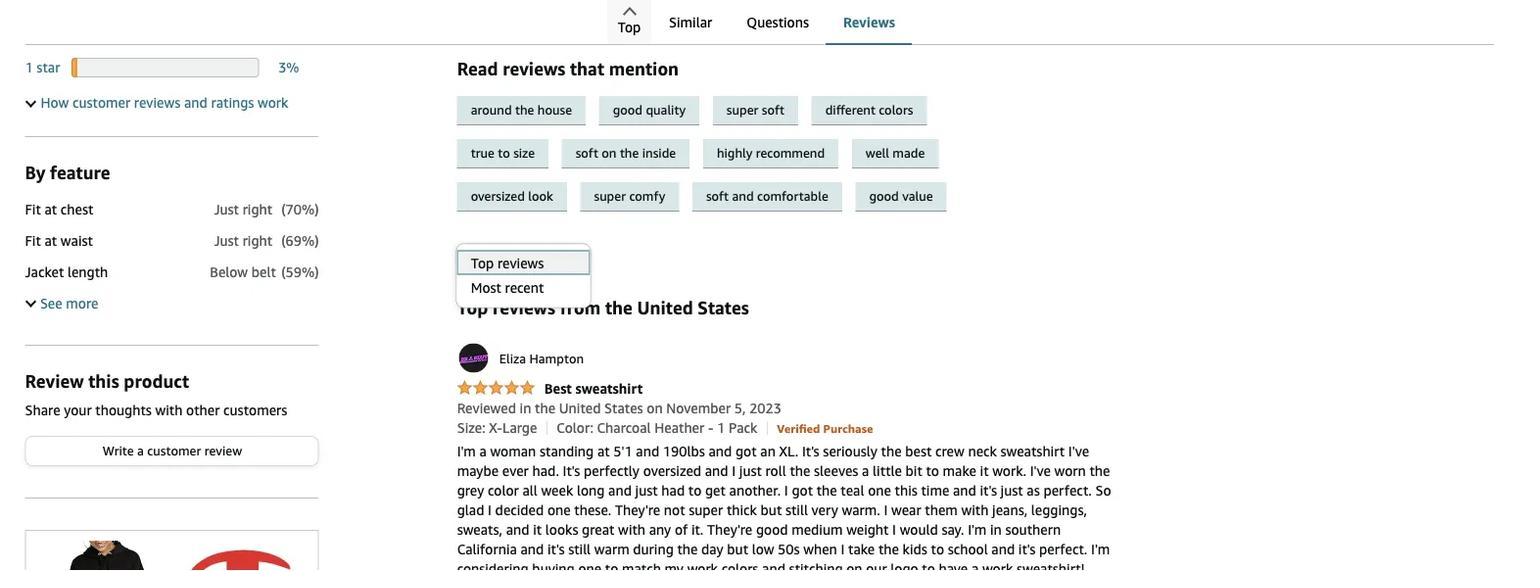 Task type: vqa. For each thing, say whether or not it's contained in the screenshot.
Belt
yes



Task type: locate. For each thing, give the bounding box(es) containing it.
0 vertical spatial they're
[[615, 501, 661, 518]]

top reviews most recent
[[471, 255, 544, 295]]

1 vertical spatial super
[[594, 188, 626, 204]]

sleeves
[[814, 462, 859, 478]]

at left waist
[[45, 233, 57, 249]]

super left comfy
[[594, 188, 626, 204]]

i'm a woman standing at 5'1 and 190lbs and got an xl. it's seriously the best crew neck sweatshirt i've maybe ever had. it's perfectly oversized and i just roll the sleeves a little bit to make it work. i've worn the grey color all week long and just had to get another. i got the teal one this time and it's just as perfect. so glad i decided one these. they're not super thick but still very warm. i wear them with jeans, leggings, sweats, and it looks great with any of it. they're good medium weight i would say. i'm in southern california and it's still warm during the day but low 50s when i take the kids to school and it's perfect. i'm considering buying one to match my work colors and stitching on our logo to have a work sweat
[[457, 443, 1112, 571]]

1 horizontal spatial on
[[647, 400, 663, 416]]

2 horizontal spatial good
[[869, 188, 899, 204]]

i
[[732, 462, 736, 478], [785, 482, 788, 498], [488, 501, 492, 518], [884, 501, 888, 518], [893, 521, 896, 537], [841, 541, 845, 557]]

colors
[[879, 102, 913, 117], [722, 560, 759, 571]]

just up the jeans,
[[1001, 482, 1023, 498]]

2 | image from the left
[[767, 421, 768, 435]]

similar
[[669, 14, 713, 30]]

recommend
[[756, 145, 825, 161]]

2 horizontal spatial one
[[868, 482, 891, 498]]

0 vertical spatial right
[[243, 201, 273, 217]]

colors up well made
[[879, 102, 913, 117]]

on up super comfy
[[602, 145, 617, 161]]

fit
[[25, 201, 41, 217], [25, 233, 41, 249]]

the left 'inside'
[[620, 145, 639, 161]]

color: charcoal heather - 1 pack
[[557, 419, 758, 435]]

list item
[[497, 0, 654, 17], [654, 0, 811, 17], [811, 0, 968, 17]]

1 vertical spatial in
[[990, 521, 1002, 537]]

reviewed in the united states on november 5, 2023
[[457, 400, 782, 416]]

work.
[[993, 462, 1027, 478]]

0 horizontal spatial in
[[520, 400, 531, 416]]

size: x-large
[[457, 419, 537, 435]]

the down the of
[[677, 541, 698, 557]]

i've up the worn
[[1069, 443, 1090, 459]]

i'm down so
[[1091, 541, 1110, 557]]

1 vertical spatial customer
[[147, 443, 201, 458]]

glad
[[457, 501, 484, 518]]

they're down thick
[[707, 521, 753, 537]]

true to size link
[[457, 139, 562, 168]]

1 vertical spatial still
[[568, 541, 591, 557]]

2 vertical spatial on
[[847, 560, 863, 571]]

on
[[602, 145, 617, 161], [647, 400, 663, 416], [847, 560, 863, 571]]

1 horizontal spatial 1
[[717, 419, 725, 435]]

super
[[727, 102, 759, 117], [594, 188, 626, 204], [689, 501, 723, 518]]

top for top reviews from the united states
[[457, 297, 488, 318]]

0 vertical spatial at
[[45, 201, 57, 217]]

i down the roll
[[785, 482, 788, 498]]

1 horizontal spatial just
[[740, 462, 762, 478]]

(69%)
[[281, 233, 319, 249]]

warm
[[594, 541, 630, 557]]

0 horizontal spatial one
[[548, 501, 571, 518]]

0 vertical spatial 1
[[25, 59, 33, 75]]

looks
[[546, 521, 578, 537]]

on down take
[[847, 560, 863, 571]]

2 vertical spatial super
[[689, 501, 723, 518]]

this up the thoughts
[[88, 370, 119, 391]]

it left looks
[[533, 521, 542, 537]]

0 vertical spatial states
[[698, 297, 749, 318]]

oversized look
[[471, 188, 553, 204]]

| image
[[547, 421, 547, 435], [767, 421, 768, 435]]

i've up as
[[1030, 462, 1051, 478]]

soft up super comfy
[[576, 145, 599, 161]]

it's down standing
[[563, 462, 580, 478]]

day
[[702, 541, 724, 557]]

i left wear
[[884, 501, 888, 518]]

1 just from the top
[[214, 201, 239, 217]]

0 horizontal spatial super
[[594, 188, 626, 204]]

and up get
[[705, 462, 729, 478]]

1 horizontal spatial sweatshirt
[[1001, 443, 1065, 459]]

right
[[243, 201, 273, 217], [243, 233, 273, 249]]

i've
[[1069, 443, 1090, 459], [1030, 462, 1051, 478]]

reviews up most
[[486, 248, 523, 260]]

a left little at the right bottom
[[862, 462, 869, 478]]

1 vertical spatial on
[[647, 400, 663, 416]]

work down day
[[687, 560, 718, 571]]

best sweatshirt link
[[457, 380, 643, 398]]

2 list item from the left
[[654, 0, 811, 17]]

1 left star at the left of page
[[25, 59, 33, 75]]

0 vertical spatial oversized
[[471, 188, 525, 204]]

they're up any
[[615, 501, 661, 518]]

still
[[786, 501, 808, 518], [568, 541, 591, 557]]

roll
[[766, 462, 786, 478]]

the left "house"
[[515, 102, 534, 117]]

0 horizontal spatial they're
[[615, 501, 661, 518]]

to down kids
[[922, 560, 935, 571]]

1 horizontal spatial i'm
[[968, 521, 987, 537]]

super comfy link
[[581, 182, 693, 212]]

sweatshirt inside i'm a woman standing at 5'1 and 190lbs and got an xl. it's seriously the best crew neck sweatshirt i've maybe ever had. it's perfectly oversized and i just roll the sleeves a little bit to make it work. i've worn the grey color all week long and just had to get another. i got the teal one this time and it's just as perfect. so glad i decided one these. they're not super thick but still very warm. i wear them with jeans, leggings, sweats, and it looks great with any of it. they're good medium weight i would say. i'm in southern california and it's still warm during the day but low 50s when i take the kids to school and it's perfect. i'm considering buying one to match my work colors and stitching on our logo to have a work sweat
[[1001, 443, 1065, 459]]

2 horizontal spatial with
[[962, 501, 989, 518]]

0 horizontal spatial soft
[[576, 145, 599, 161]]

1 horizontal spatial oversized
[[643, 462, 702, 478]]

0 horizontal spatial it's
[[548, 541, 565, 557]]

sweatshirt up "work."
[[1001, 443, 1065, 459]]

and down decided
[[506, 521, 530, 537]]

but down another.
[[761, 501, 782, 518]]

just up "just right (69%)"
[[214, 201, 239, 217]]

from
[[560, 297, 601, 318]]

medium
[[792, 521, 843, 537]]

good up low
[[756, 521, 788, 537]]

1 horizontal spatial it's
[[802, 443, 820, 459]]

1 vertical spatial 1
[[717, 419, 725, 435]]

soft down highly
[[706, 188, 729, 204]]

reviews up most recent link
[[498, 255, 544, 271]]

chest
[[61, 201, 93, 217]]

soft for soft on the inside
[[576, 145, 599, 161]]

0 vertical spatial perfect.
[[1044, 482, 1092, 498]]

true to size
[[471, 145, 535, 161]]

0 horizontal spatial oversized
[[471, 188, 525, 204]]

2 horizontal spatial super
[[727, 102, 759, 117]]

work
[[258, 94, 288, 111], [687, 560, 718, 571], [983, 560, 1013, 571]]

reviews inside dropdown button
[[134, 94, 180, 111]]

perfect. down southern
[[1039, 541, 1088, 557]]

1 list item from the left
[[497, 0, 654, 17]]

1 vertical spatial sweatshirt
[[1001, 443, 1065, 459]]

just
[[214, 201, 239, 217], [214, 233, 239, 249]]

top for top reviews
[[465, 248, 483, 260]]

0 horizontal spatial i've
[[1030, 462, 1051, 478]]

large
[[503, 419, 537, 435]]

3 list item from the left
[[811, 0, 968, 17]]

2 right from the top
[[243, 233, 273, 249]]

highly recommend link
[[703, 139, 852, 168]]

reviewed
[[457, 400, 516, 416]]

november
[[667, 400, 731, 416]]

one down warm
[[578, 560, 602, 571]]

still down looks
[[568, 541, 591, 557]]

2 horizontal spatial i'm
[[1091, 541, 1110, 557]]

list box
[[456, 250, 590, 299]]

with down product
[[155, 402, 183, 418]]

| image right large
[[547, 421, 547, 435]]

progress bar
[[71, 58, 259, 77]]

in up large
[[520, 400, 531, 416]]

that
[[570, 58, 605, 79]]

other
[[186, 402, 220, 418]]

still left very
[[786, 501, 808, 518]]

0 horizontal spatial | image
[[547, 421, 547, 435]]

0 vertical spatial on
[[602, 145, 617, 161]]

fit for fit at chest
[[25, 201, 41, 217]]

customer inside dropdown button
[[72, 94, 130, 111]]

see
[[40, 295, 62, 311]]

woman
[[490, 443, 536, 459]]

0 vertical spatial in
[[520, 400, 531, 416]]

purchase
[[824, 421, 873, 435]]

i'm up school
[[968, 521, 987, 537]]

good left quality
[[613, 102, 643, 117]]

super up highly
[[727, 102, 759, 117]]

at inside i'm a woman standing at 5'1 and 190lbs and got an xl. it's seriously the best crew neck sweatshirt i've maybe ever had. it's perfectly oversized and i just roll the sleeves a little bit to make it work. i've worn the grey color all week long and just had to get another. i got the teal one this time and it's just as perfect. so glad i decided one these. they're not super thick but still very warm. i wear them with jeans, leggings, sweats, and it looks great with any of it. they're good medium weight i would say. i'm in southern california and it's still warm during the day but low 50s when i take the kids to school and it's perfect. i'm considering buying one to match my work colors and stitching on our logo to have a work sweat
[[598, 443, 610, 459]]

customer down share your thoughts with other customers
[[147, 443, 201, 458]]

1 horizontal spatial it
[[980, 462, 989, 478]]

oversized inside oversized look link
[[471, 188, 525, 204]]

fit up jacket
[[25, 233, 41, 249]]

0 horizontal spatial united
[[559, 400, 601, 416]]

buying
[[532, 560, 575, 571]]

during
[[633, 541, 674, 557]]

it down neck
[[980, 462, 989, 478]]

value
[[902, 188, 933, 204]]

one down little at the right bottom
[[868, 482, 891, 498]]

fit at chest
[[25, 201, 93, 217]]

the up very
[[817, 482, 837, 498]]

bit
[[906, 462, 923, 478]]

and down the "make"
[[953, 482, 977, 498]]

and up buying
[[521, 541, 544, 557]]

states
[[698, 297, 749, 318], [605, 400, 643, 416]]

0 vertical spatial just
[[214, 201, 239, 217]]

1 right from the top
[[243, 201, 273, 217]]

soft and comfortable link
[[693, 182, 856, 212]]

2 horizontal spatial on
[[847, 560, 863, 571]]

to down warm
[[605, 560, 619, 571]]

1 vertical spatial soft
[[576, 145, 599, 161]]

it's down "work."
[[980, 482, 997, 498]]

0 vertical spatial this
[[88, 370, 119, 391]]

good for good quality
[[613, 102, 643, 117]]

1 horizontal spatial got
[[792, 482, 813, 498]]

0 vertical spatial still
[[786, 501, 808, 518]]

size:
[[457, 419, 486, 435]]

perfect.
[[1044, 482, 1092, 498], [1039, 541, 1088, 557]]

work down 3% link
[[258, 94, 288, 111]]

it's down southern
[[1019, 541, 1036, 557]]

1 fit from the top
[[25, 201, 41, 217]]

and left ratings
[[184, 94, 207, 111]]

list
[[497, 0, 1520, 17]]

at left 5'1
[[598, 443, 610, 459]]

1 horizontal spatial good
[[756, 521, 788, 537]]

good left "value"
[[869, 188, 899, 204]]

i'm
[[457, 443, 476, 459], [968, 521, 987, 537], [1091, 541, 1110, 557]]

list box containing top reviews
[[456, 250, 590, 299]]

0 horizontal spatial sweatshirt
[[576, 380, 643, 396]]

right up belt
[[243, 233, 273, 249]]

to left size at the top left
[[498, 145, 510, 161]]

seriously
[[823, 443, 878, 459]]

0 horizontal spatial but
[[727, 541, 749, 557]]

oversized up had
[[643, 462, 702, 478]]

colors down low
[[722, 560, 759, 571]]

super up the it.
[[689, 501, 723, 518]]

1 horizontal spatial work
[[687, 560, 718, 571]]

thoughts
[[95, 402, 152, 418]]

1 horizontal spatial with
[[618, 521, 646, 537]]

reviews left ratings
[[134, 94, 180, 111]]

just right (69%)
[[214, 233, 319, 249]]

and down the perfectly
[[608, 482, 632, 498]]

1 vertical spatial it's
[[563, 462, 580, 478]]

expand image
[[25, 96, 36, 107]]

just up another.
[[740, 462, 762, 478]]

good
[[613, 102, 643, 117], [869, 188, 899, 204], [756, 521, 788, 537]]

i left take
[[841, 541, 845, 557]]

it's up buying
[[548, 541, 565, 557]]

2 vertical spatial i'm
[[1091, 541, 1110, 557]]

1 horizontal spatial united
[[637, 297, 693, 318]]

united up color:
[[559, 400, 601, 416]]

top reviews from the united states
[[457, 297, 749, 318]]

reviews up around the house link
[[503, 58, 566, 79]]

1 vertical spatial good
[[869, 188, 899, 204]]

| image down the 2023
[[767, 421, 768, 435]]

oversized left look
[[471, 188, 525, 204]]

1 vertical spatial fit
[[25, 233, 41, 249]]

different colors
[[826, 102, 913, 117]]

this up wear
[[895, 482, 918, 498]]

on up color: charcoal heather - 1 pack
[[647, 400, 663, 416]]

recent
[[505, 279, 544, 295]]

in inside i'm a woman standing at 5'1 and 190lbs and got an xl. it's seriously the best crew neck sweatshirt i've maybe ever had. it's perfectly oversized and i just roll the sleeves a little bit to make it work. i've worn the grey color all week long and just had to get another. i got the teal one this time and it's just as perfect. so glad i decided one these. they're not super thick but still very warm. i wear them with jeans, leggings, sweats, and it looks great with any of it. they're good medium weight i would say. i'm in southern california and it's still warm during the day but low 50s when i take the kids to school and it's perfect. i'm considering buying one to match my work colors and stitching on our logo to have a work sweat
[[990, 521, 1002, 537]]

would
[[900, 521, 938, 537]]

not
[[664, 501, 685, 518]]

right up "just right (69%)"
[[243, 201, 273, 217]]

review
[[25, 370, 84, 391]]

0 vertical spatial soft
[[762, 102, 785, 117]]

top for top
[[618, 19, 641, 35]]

1 horizontal spatial customer
[[147, 443, 201, 458]]

super for super soft
[[727, 102, 759, 117]]

0 horizontal spatial with
[[155, 402, 183, 418]]

weight
[[847, 521, 889, 537]]

top inside 'top reviews most recent'
[[471, 255, 494, 271]]

just
[[740, 462, 762, 478], [635, 482, 658, 498], [1001, 482, 1023, 498]]

it's
[[980, 482, 997, 498], [548, 541, 565, 557], [1019, 541, 1036, 557]]

the up our
[[879, 541, 899, 557]]

to left get
[[689, 482, 702, 498]]

0 vertical spatial i'm
[[457, 443, 476, 459]]

1 vertical spatial i've
[[1030, 462, 1051, 478]]

good inside i'm a woman standing at 5'1 and 190lbs and got an xl. it's seriously the best crew neck sweatshirt i've maybe ever had. it's perfectly oversized and i just roll the sleeves a little bit to make it work. i've worn the grey color all week long and just had to get another. i got the teal one this time and it's just as perfect. so glad i decided one these. they're not super thick but still very warm. i wear them with jeans, leggings, sweats, and it looks great with any of it. they're good medium weight i would say. i'm in southern california and it's still warm during the day but low 50s when i take the kids to school and it's perfect. i'm considering buying one to match my work colors and stitching on our logo to have a work sweat
[[756, 521, 788, 537]]

work down school
[[983, 560, 1013, 571]]

0 horizontal spatial good
[[613, 102, 643, 117]]

as
[[1027, 482, 1040, 498]]

0 horizontal spatial it
[[533, 521, 542, 537]]

verified
[[777, 421, 820, 435]]

2 vertical spatial good
[[756, 521, 788, 537]]

1 horizontal spatial it's
[[980, 482, 997, 498]]

2 just from the top
[[214, 233, 239, 249]]

1 right -
[[717, 419, 725, 435]]

0 vertical spatial i've
[[1069, 443, 1090, 459]]

0 vertical spatial but
[[761, 501, 782, 518]]

school
[[948, 541, 988, 557]]

worn
[[1055, 462, 1086, 478]]

see more button
[[25, 295, 98, 311]]

0 horizontal spatial 1
[[25, 59, 33, 75]]

with up say. at right bottom
[[962, 501, 989, 518]]

reviews inside 'top reviews most recent'
[[498, 255, 544, 271]]

i'm up maybe
[[457, 443, 476, 459]]

got up very
[[792, 482, 813, 498]]

1 horizontal spatial one
[[578, 560, 602, 571]]

soft up highly recommend at the top of page
[[762, 102, 785, 117]]

2 vertical spatial at
[[598, 443, 610, 459]]

1 horizontal spatial | image
[[767, 421, 768, 435]]

just for just right (69%)
[[214, 233, 239, 249]]

1 horizontal spatial i've
[[1069, 443, 1090, 459]]

0 horizontal spatial colors
[[722, 560, 759, 571]]

the right from
[[605, 297, 633, 318]]

0 horizontal spatial just
[[635, 482, 658, 498]]

it
[[980, 462, 989, 478], [533, 521, 542, 537]]

1 horizontal spatial super
[[689, 501, 723, 518]]

at left "chest"
[[45, 201, 57, 217]]

1 horizontal spatial in
[[990, 521, 1002, 537]]

say.
[[942, 521, 965, 537]]

feature
[[50, 162, 110, 183]]

in down the jeans,
[[990, 521, 1002, 537]]

got left the an on the bottom right of page
[[736, 443, 757, 459]]

1 vertical spatial at
[[45, 233, 57, 249]]

soft and comfortable
[[706, 188, 829, 204]]

2 horizontal spatial soft
[[762, 102, 785, 117]]

stitching
[[789, 560, 843, 571]]

2 fit from the top
[[25, 233, 41, 249]]

i up another.
[[732, 462, 736, 478]]

and inside dropdown button
[[184, 94, 207, 111]]



Task type: describe. For each thing, give the bounding box(es) containing it.
a down school
[[972, 560, 979, 571]]

1 vertical spatial got
[[792, 482, 813, 498]]

any
[[649, 521, 671, 537]]

the down best sweatshirt link
[[535, 400, 556, 416]]

right for (69%)
[[243, 233, 273, 249]]

the down xl. at the bottom
[[790, 462, 811, 478]]

our
[[866, 560, 887, 571]]

eliza hampton
[[499, 351, 584, 366]]

to right bit
[[926, 462, 940, 478]]

match
[[622, 560, 661, 571]]

well
[[866, 145, 890, 161]]

0 horizontal spatial states
[[605, 400, 643, 416]]

to right kids
[[931, 541, 944, 557]]

2 horizontal spatial work
[[983, 560, 1013, 571]]

1 horizontal spatial but
[[761, 501, 782, 518]]

below
[[210, 264, 248, 280]]

the up so
[[1090, 462, 1111, 478]]

color:
[[557, 419, 594, 435]]

1 horizontal spatial they're
[[707, 521, 753, 537]]

190lbs
[[663, 443, 705, 459]]

2 vertical spatial with
[[618, 521, 646, 537]]

your
[[64, 402, 92, 418]]

great
[[582, 521, 615, 537]]

1 vertical spatial but
[[727, 541, 749, 557]]

when
[[804, 541, 838, 557]]

read
[[457, 58, 498, 79]]

the inside soft on the inside link
[[620, 145, 639, 161]]

0 vertical spatial one
[[868, 482, 891, 498]]

grey
[[457, 482, 484, 498]]

xl.
[[779, 443, 799, 459]]

the inside around the house link
[[515, 102, 534, 117]]

on inside i'm a woman standing at 5'1 and 190lbs and got an xl. it's seriously the best crew neck sweatshirt i've maybe ever had. it's perfectly oversized and i just roll the sleeves a little bit to make it work. i've worn the grey color all week long and just had to get another. i got the teal one this time and it's just as perfect. so glad i decided one these. they're not super thick but still very warm. i wear them with jeans, leggings, sweats, and it looks great with any of it. they're good medium weight i would say. i'm in southern california and it's still warm during the day but low 50s when i take the kids to school and it's perfect. i'm considering buying one to match my work colors and stitching on our logo to have a work sweat
[[847, 560, 863, 571]]

pack
[[729, 419, 758, 435]]

0 horizontal spatial on
[[602, 145, 617, 161]]

these.
[[574, 501, 612, 518]]

1 vertical spatial i'm
[[968, 521, 987, 537]]

have
[[939, 560, 968, 571]]

1 vertical spatial with
[[962, 501, 989, 518]]

and down low
[[762, 560, 786, 571]]

kids
[[903, 541, 928, 557]]

at for chest
[[45, 201, 57, 217]]

heather
[[655, 419, 705, 435]]

good for good value
[[869, 188, 899, 204]]

super comfy
[[594, 188, 665, 204]]

reviews for top reviews most recent
[[498, 255, 544, 271]]

a up maybe
[[480, 443, 487, 459]]

5,
[[735, 400, 746, 416]]

verified purchase
[[777, 421, 873, 435]]

had
[[662, 482, 685, 498]]

50s
[[778, 541, 800, 557]]

ever
[[502, 462, 529, 478]]

different colors link
[[812, 96, 937, 125]]

my
[[665, 560, 684, 571]]

3% link
[[278, 59, 299, 75]]

color
[[488, 482, 519, 498]]

colors inside i'm a woman standing at 5'1 and 190lbs and got an xl. it's seriously the best crew neck sweatshirt i've maybe ever had. it's perfectly oversized and i just roll the sleeves a little bit to make it work. i've worn the grey color all week long and just had to get another. i got the teal one this time and it's just as perfect. so glad i decided one these. they're not super thick but still very warm. i wear them with jeans, leggings, sweats, and it looks great with any of it. they're good medium weight i would say. i'm in southern california and it's still warm during the day but low 50s when i take the kids to school and it's perfect. i'm considering buying one to match my work colors and stitching on our logo to have a work sweat
[[722, 560, 759, 571]]

ratings
[[211, 94, 254, 111]]

low
[[752, 541, 774, 557]]

1 vertical spatial perfect.
[[1039, 541, 1088, 557]]

write a customer review link
[[26, 437, 318, 465]]

2 horizontal spatial just
[[1001, 482, 1023, 498]]

1 vertical spatial it
[[533, 521, 542, 537]]

another.
[[729, 482, 781, 498]]

reviews for top reviews
[[486, 248, 523, 260]]

0 horizontal spatial i'm
[[457, 443, 476, 459]]

top for top reviews most recent
[[471, 255, 494, 271]]

considering
[[457, 560, 529, 571]]

2 horizontal spatial it's
[[1019, 541, 1036, 557]]

write
[[103, 443, 134, 458]]

super soft link
[[713, 96, 812, 125]]

(59%)
[[281, 264, 319, 280]]

logo
[[891, 560, 919, 571]]

maybe
[[457, 462, 499, 478]]

top reviews option
[[456, 250, 590, 275]]

0 vertical spatial it
[[980, 462, 989, 478]]

around
[[471, 102, 512, 117]]

fit at waist
[[25, 233, 93, 249]]

around the house link
[[457, 96, 599, 125]]

oversized look link
[[457, 182, 581, 212]]

extender expand image
[[25, 296, 36, 307]]

and right school
[[992, 541, 1015, 557]]

0 vertical spatial sweatshirt
[[576, 380, 643, 396]]

1 horizontal spatial states
[[698, 297, 749, 318]]

(70%)
[[281, 201, 319, 217]]

waist
[[61, 233, 93, 249]]

hampton
[[529, 351, 584, 366]]

and down -
[[709, 443, 732, 459]]

super for super comfy
[[594, 188, 626, 204]]

0 horizontal spatial this
[[88, 370, 119, 391]]

at for waist
[[45, 233, 57, 249]]

mention
[[609, 58, 679, 79]]

0 vertical spatial colors
[[879, 102, 913, 117]]

3%
[[278, 59, 299, 75]]

very
[[812, 501, 838, 518]]

best
[[544, 380, 572, 396]]

the up little at the right bottom
[[881, 443, 902, 459]]

soft for soft and comfortable
[[706, 188, 729, 204]]

fit for fit at waist
[[25, 233, 41, 249]]

an
[[761, 443, 776, 459]]

customers
[[223, 402, 287, 418]]

good value link
[[856, 182, 957, 212]]

and down highly
[[732, 188, 754, 204]]

long
[[577, 482, 605, 498]]

wear
[[892, 501, 922, 518]]

jacket length
[[25, 264, 108, 280]]

good value
[[869, 188, 933, 204]]

share your thoughts with other customers
[[25, 402, 287, 418]]

eliza hampton link
[[457, 341, 584, 375]]

2023
[[750, 400, 782, 416]]

made
[[893, 145, 925, 161]]

how customer reviews and ratings work
[[41, 94, 288, 111]]

soft on the inside
[[576, 145, 676, 161]]

to inside true to size link
[[498, 145, 510, 161]]

perfectly
[[584, 462, 640, 478]]

1 | image from the left
[[547, 421, 547, 435]]

super inside i'm a woman standing at 5'1 and 190lbs and got an xl. it's seriously the best crew neck sweatshirt i've maybe ever had. it's perfectly oversized and i just roll the sleeves a little bit to make it work. i've worn the grey color all week long and just had to get another. i got the teal one this time and it's just as perfect. so glad i decided one these. they're not super thick but still very warm. i wear them with jeans, leggings, sweats, and it looks great with any of it. they're good medium weight i would say. i'm in southern california and it's still warm during the day but low 50s when i take the kids to school and it's perfect. i'm considering buying one to match my work colors and stitching on our logo to have a work sweat
[[689, 501, 723, 518]]

i right glad
[[488, 501, 492, 518]]

review this product
[[25, 370, 189, 391]]

eliza
[[499, 351, 526, 366]]

oversized inside i'm a woman standing at 5'1 and 190lbs and got an xl. it's seriously the best crew neck sweatshirt i've maybe ever had. it's perfectly oversized and i just roll the sleeves a little bit to make it work. i've worn the grey color all week long and just had to get another. i got the teal one this time and it's just as perfect. so glad i decided one these. they're not super thick but still very warm. i wear them with jeans, leggings, sweats, and it looks great with any of it. they're good medium weight i would say. i'm in southern california and it's still warm during the day but low 50s when i take the kids to school and it's perfect. i'm considering buying one to match my work colors and stitching on our logo to have a work sweat
[[643, 462, 702, 478]]

good quality
[[613, 102, 686, 117]]

warm.
[[842, 501, 881, 518]]

standing
[[540, 443, 594, 459]]

crew
[[936, 443, 965, 459]]

and right 5'1
[[636, 443, 660, 459]]

0 vertical spatial it's
[[802, 443, 820, 459]]

length
[[68, 264, 108, 280]]

reviews for top reviews from the united states
[[493, 297, 556, 318]]

i down wear
[[893, 521, 896, 537]]

reviews for read reviews that mention
[[503, 58, 566, 79]]

week
[[541, 482, 573, 498]]

this inside i'm a woman standing at 5'1 and 190lbs and got an xl. it's seriously the best crew neck sweatshirt i've maybe ever had. it's perfectly oversized and i just roll the sleeves a little bit to make it work. i've worn the grey color all week long and just had to get another. i got the teal one this time and it's just as perfect. so glad i decided one these. they're not super thick but still very warm. i wear them with jeans, leggings, sweats, and it looks great with any of it. they're good medium weight i would say. i'm in southern california and it's still warm during the day but low 50s when i take the kids to school and it's perfect. i'm considering buying one to match my work colors and stitching on our logo to have a work sweat
[[895, 482, 918, 498]]

1 vertical spatial one
[[548, 501, 571, 518]]

right for (70%)
[[243, 201, 273, 217]]

take
[[849, 541, 875, 557]]

by feature
[[25, 162, 110, 183]]

a right write
[[137, 443, 144, 458]]

1 vertical spatial united
[[559, 400, 601, 416]]

2 vertical spatial one
[[578, 560, 602, 571]]

size
[[514, 145, 535, 161]]

well made
[[866, 145, 925, 161]]

0 vertical spatial united
[[637, 297, 693, 318]]

below belt (59%)
[[210, 264, 319, 280]]

0 horizontal spatial still
[[568, 541, 591, 557]]

work inside dropdown button
[[258, 94, 288, 111]]

0 horizontal spatial got
[[736, 443, 757, 459]]

jeans,
[[993, 501, 1028, 518]]

dropdown image
[[574, 250, 584, 258]]

it.
[[692, 521, 704, 537]]

make
[[943, 462, 977, 478]]

0 vertical spatial with
[[155, 402, 183, 418]]

best sweatshirt
[[544, 380, 643, 396]]

well made link
[[852, 139, 949, 168]]

just for just right (70%)
[[214, 201, 239, 217]]



